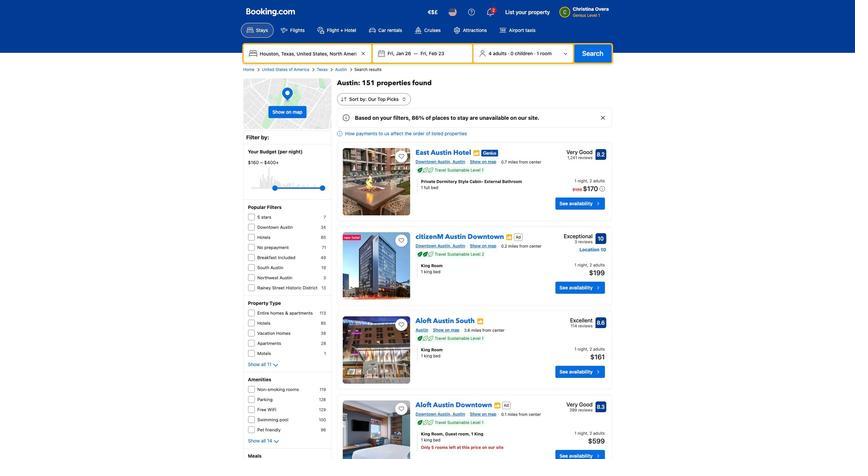 Task type: describe. For each thing, give the bounding box(es) containing it.
Where are you going? field
[[257, 48, 359, 60]]

excellent element
[[570, 317, 593, 325]]

citizenm austin downtown image
[[343, 233, 410, 300]]

this property is part of our preferred partner program. it's committed to providing excellent service and good value. it'll pay us a higher commission if you make a booking. image for the aloft austin downtown image
[[494, 403, 501, 409]]

this property is part of our preferred partner program. it's committed to providing excellent service and good value. it'll pay us a higher commission if you make a booking. image for "east austin hotel" image
[[473, 150, 480, 157]]

east austin hotel image
[[343, 148, 410, 216]]

aloft austin downtown image
[[343, 401, 410, 460]]

this property is part of our preferred partner program. it's committed to providing excellent service and good value. it'll pay us a higher commission if you make a booking. image for citizenm austin downtown image
[[506, 234, 513, 241]]

scored 8.2 element
[[595, 149, 606, 160]]

very good element for scored 8.2 element
[[566, 148, 593, 156]]

booking.com image
[[246, 8, 295, 16]]

this property is part of our preferred partner program. it's committed to providing excellent service and good value. it'll pay us a higher commission if you make a booking. image for the aloft austin downtown image
[[494, 403, 501, 409]]

scored 8.3 element
[[595, 402, 606, 413]]

exceptional element
[[564, 233, 593, 241]]

search results updated. austin: 151 properties found. applied filters: $160 – $400 (per night). element
[[337, 79, 612, 88]]

this property is part of our preferred partner program. it's committed to providing excellent service and good value. it'll pay us a higher commission if you make a booking. image for citizenm austin downtown image
[[506, 234, 513, 241]]



Task type: vqa. For each thing, say whether or not it's contained in the screenshot.
social city view doubles link
no



Task type: locate. For each thing, give the bounding box(es) containing it.
2 vertical spatial this property is part of our preferred partner program. it's committed to providing excellent service and good value. it'll pay us a higher commission if you make a booking. image
[[494, 403, 501, 409]]

1 very good element from the top
[[566, 148, 593, 156]]

very good element left the scored 8.3 element
[[566, 401, 593, 409]]

scored 10 element
[[595, 234, 606, 244]]

this property is part of our preferred partner program. it's committed to providing excellent service and good value. it'll pay us a higher commission if you make a booking. image
[[506, 234, 513, 241], [477, 318, 484, 325], [494, 403, 501, 409]]

your account menu christina overa genius level 1 element
[[559, 3, 612, 19]]

0 vertical spatial very good element
[[566, 148, 593, 156]]

2 very good element from the top
[[566, 401, 593, 409]]

1 vertical spatial this property is part of our preferred partner program. it's committed to providing excellent service and good value. it'll pay us a higher commission if you make a booking. image
[[477, 318, 484, 325]]

2 horizontal spatial this property is part of our preferred partner program. it's committed to providing excellent service and good value. it'll pay us a higher commission if you make a booking. image
[[506, 234, 513, 241]]

scored 8.6 element
[[595, 318, 606, 329]]

aloft austin south image
[[343, 317, 410, 384]]

1 vertical spatial very good element
[[566, 401, 593, 409]]

very good element
[[566, 148, 593, 156], [566, 401, 593, 409]]

1 horizontal spatial this property is part of our preferred partner program. it's committed to providing excellent service and good value. it'll pay us a higher commission if you make a booking. image
[[494, 403, 501, 409]]

this property is part of our preferred partner program. it's committed to providing excellent service and good value. it'll pay us a higher commission if you make a booking. image
[[473, 150, 480, 157], [473, 150, 480, 157], [506, 234, 513, 241], [477, 318, 484, 325], [494, 403, 501, 409]]

0 vertical spatial this property is part of our preferred partner program. it's committed to providing excellent service and good value. it'll pay us a higher commission if you make a booking. image
[[506, 234, 513, 241]]

very good element left scored 8.2 element
[[566, 148, 593, 156]]

very good element for the scored 8.3 element
[[566, 401, 593, 409]]

0 horizontal spatial this property is part of our preferred partner program. it's committed to providing excellent service and good value. it'll pay us a higher commission if you make a booking. image
[[477, 318, 484, 325]]

group
[[251, 183, 323, 194]]

genius discounts available at this property. image
[[481, 150, 498, 157], [481, 150, 498, 157]]



